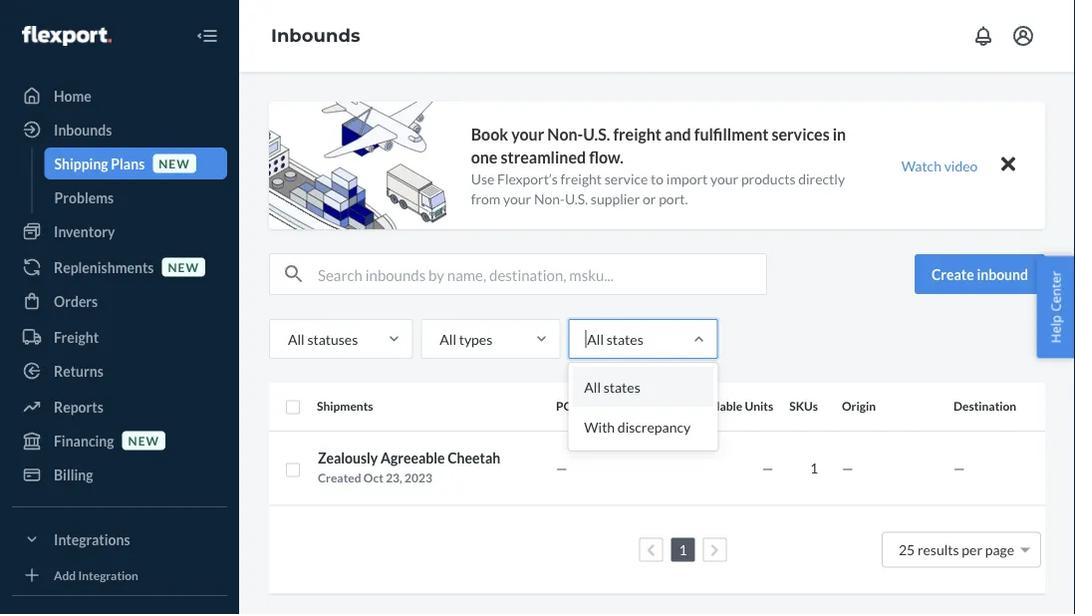 Task type: vqa. For each thing, say whether or not it's contained in the screenshot.
We're always making improvements to help you run your business better.
no



Task type: describe. For each thing, give the bounding box(es) containing it.
1 vertical spatial states
[[604, 378, 641, 395]]

one
[[471, 147, 498, 167]]

units for available units
[[745, 399, 774, 413]]

zealously
[[318, 450, 378, 467]]

zealously agreeable cheetah created oct 23, 2023
[[318, 450, 501, 485]]

watch video button
[[888, 151, 992, 180]]

close image
[[1002, 152, 1016, 176]]

per
[[962, 541, 983, 558]]

open account menu image
[[1012, 24, 1036, 48]]

available
[[693, 399, 743, 413]]

origin
[[842, 399, 876, 413]]

service
[[605, 170, 648, 187]]

with discrepancy
[[585, 418, 691, 435]]

1 vertical spatial your
[[711, 170, 739, 187]]

freight link
[[12, 321, 227, 353]]

billing link
[[12, 459, 227, 491]]

1 — from the left
[[556, 460, 568, 477]]

all statuses
[[288, 331, 358, 347]]

discrepancy
[[618, 418, 691, 435]]

units for expected units
[[649, 399, 677, 413]]

returns
[[54, 362, 104, 379]]

1 horizontal spatial inbounds
[[271, 25, 360, 47]]

1 vertical spatial 1
[[679, 541, 688, 558]]

25 results per page
[[899, 541, 1015, 558]]

Search inbounds by name, destination, msku... text field
[[318, 254, 767, 294]]

watch
[[902, 157, 942, 174]]

po#
[[556, 399, 580, 413]]

reports link
[[12, 391, 227, 423]]

add integration
[[54, 568, 139, 582]]

1 vertical spatial u.s.
[[565, 190, 588, 207]]

0 vertical spatial 1
[[810, 460, 819, 477]]

square image
[[285, 462, 301, 478]]

skus
[[790, 399, 819, 413]]

chevron left image
[[647, 543, 656, 557]]

new for replenishments
[[168, 260, 199, 274]]

25 results per page option
[[899, 541, 1015, 558]]

0 horizontal spatial freight
[[561, 170, 602, 187]]

help center button
[[1037, 256, 1076, 358]]

oct
[[364, 471, 384, 485]]

2 vertical spatial your
[[504, 190, 532, 207]]

shipping
[[54, 155, 108, 172]]

cheetah
[[448, 450, 501, 467]]

or
[[643, 190, 656, 207]]

in
[[833, 124, 847, 144]]

1 link
[[675, 541, 692, 558]]

inventory link
[[12, 215, 227, 247]]

0 vertical spatial your
[[512, 124, 545, 144]]

chevron right image
[[711, 543, 720, 557]]

flow.
[[589, 147, 624, 167]]

streamlined
[[501, 147, 586, 167]]

help center
[[1047, 271, 1065, 343]]

supplier
[[591, 190, 640, 207]]

flexport's
[[498, 170, 558, 187]]

integrations
[[54, 531, 130, 548]]

problems
[[54, 189, 114, 206]]

0 vertical spatial non-
[[548, 124, 584, 144]]

add integration link
[[12, 563, 227, 587]]

4 — from the left
[[954, 460, 966, 477]]

orders link
[[12, 285, 227, 317]]



Task type: locate. For each thing, give the bounding box(es) containing it.
new
[[159, 156, 190, 170], [168, 260, 199, 274], [128, 433, 160, 448]]

non-
[[548, 124, 584, 144], [534, 190, 565, 207]]

2023
[[405, 471, 433, 485]]

inbounds link
[[271, 25, 360, 47], [12, 114, 227, 146]]

— down available units on the bottom right of page
[[762, 460, 774, 477]]

1 vertical spatial inbounds
[[54, 121, 112, 138]]

available units
[[693, 399, 774, 413]]

1 horizontal spatial inbounds link
[[271, 25, 360, 47]]

0 vertical spatial new
[[159, 156, 190, 170]]

1 horizontal spatial 1
[[810, 460, 819, 477]]

units right available
[[745, 399, 774, 413]]

0 vertical spatial u.s.
[[584, 124, 611, 144]]

2 units from the left
[[745, 399, 774, 413]]

and
[[665, 124, 692, 144]]

2 — from the left
[[762, 460, 774, 477]]

directly
[[799, 170, 846, 187]]

0 vertical spatial freight
[[614, 124, 662, 144]]

fulfillment
[[695, 124, 769, 144]]

inbound
[[977, 266, 1029, 283]]

inbounds
[[271, 25, 360, 47], [54, 121, 112, 138]]

flexport logo image
[[22, 26, 111, 46]]

types
[[459, 331, 493, 347]]

integrations button
[[12, 523, 227, 555]]

to
[[651, 170, 664, 187]]

book your non-u.s. freight and fulfillment services in one streamlined flow. use flexport's freight service to import your products directly from your non-u.s. supplier or port.
[[471, 124, 847, 207]]

orders
[[54, 293, 98, 310]]

1 vertical spatial non-
[[534, 190, 565, 207]]

0 horizontal spatial inbounds
[[54, 121, 112, 138]]

23,
[[386, 471, 403, 485]]

from
[[471, 190, 501, 207]]

statuses
[[307, 331, 358, 347]]

import
[[667, 170, 708, 187]]

your right import at the top right of the page
[[711, 170, 739, 187]]

0 vertical spatial inbounds
[[271, 25, 360, 47]]

freight
[[614, 124, 662, 144], [561, 170, 602, 187]]

new up orders link
[[168, 260, 199, 274]]

your up streamlined
[[512, 124, 545, 144]]

3 — from the left
[[842, 460, 854, 477]]

center
[[1047, 271, 1065, 312]]

2 vertical spatial new
[[128, 433, 160, 448]]

1 vertical spatial inbounds link
[[12, 114, 227, 146]]

0 vertical spatial all states
[[588, 331, 644, 347]]

1 left chevron right icon
[[679, 541, 688, 558]]

services
[[772, 124, 830, 144]]

all
[[288, 331, 305, 347], [440, 331, 457, 347], [588, 331, 604, 347], [585, 378, 601, 395]]

create inbound button
[[915, 254, 1046, 294]]

shipments
[[317, 399, 373, 413]]

page
[[986, 541, 1015, 558]]

book
[[471, 124, 509, 144]]

—
[[556, 460, 568, 477], [762, 460, 774, 477], [842, 460, 854, 477], [954, 460, 966, 477]]

returns link
[[12, 355, 227, 387]]

home
[[54, 87, 92, 104]]

created
[[318, 471, 361, 485]]

open notifications image
[[972, 24, 996, 48]]

create
[[932, 266, 975, 283]]

financing
[[54, 432, 114, 449]]

use
[[471, 170, 495, 187]]

integration
[[78, 568, 139, 582]]

1 vertical spatial all states
[[585, 378, 641, 395]]

— down destination
[[954, 460, 966, 477]]

create inbound
[[932, 266, 1029, 283]]

1
[[810, 460, 819, 477], [679, 541, 688, 558]]

your
[[512, 124, 545, 144], [711, 170, 739, 187], [504, 190, 532, 207]]

all states
[[588, 331, 644, 347], [585, 378, 641, 395]]

units up discrepancy
[[649, 399, 677, 413]]

watch video
[[902, 157, 978, 174]]

port.
[[659, 190, 688, 207]]

results
[[918, 541, 960, 558]]

agreeable
[[381, 450, 445, 467]]

new for financing
[[128, 433, 160, 448]]

expected
[[596, 399, 646, 413]]

25
[[899, 541, 915, 558]]

u.s.
[[584, 124, 611, 144], [565, 190, 588, 207]]

0 horizontal spatial 1
[[679, 541, 688, 558]]

0 horizontal spatial inbounds link
[[12, 114, 227, 146]]

new right plans
[[159, 156, 190, 170]]

help
[[1047, 315, 1065, 343]]

destination
[[954, 399, 1017, 413]]

shipping plans
[[54, 155, 145, 172]]

1 horizontal spatial units
[[745, 399, 774, 413]]

reports
[[54, 398, 103, 415]]

non- down flexport's
[[534, 190, 565, 207]]

freight
[[54, 329, 99, 345]]

u.s. up flow.
[[584, 124, 611, 144]]

units
[[649, 399, 677, 413], [745, 399, 774, 413]]

states
[[607, 331, 644, 347], [604, 378, 641, 395]]

close navigation image
[[195, 24, 219, 48]]

all types
[[440, 331, 493, 347]]

freight up flow.
[[614, 124, 662, 144]]

1 down 'skus'
[[810, 460, 819, 477]]

replenishments
[[54, 259, 154, 276]]

new down "reports" link
[[128, 433, 160, 448]]

your down flexport's
[[504, 190, 532, 207]]

billing
[[54, 466, 93, 483]]

home link
[[12, 80, 227, 112]]

inventory
[[54, 223, 115, 240]]

video
[[945, 157, 978, 174]]

freight down flow.
[[561, 170, 602, 187]]

1 horizontal spatial freight
[[614, 124, 662, 144]]

1 vertical spatial freight
[[561, 170, 602, 187]]

plans
[[111, 155, 145, 172]]

with
[[585, 418, 615, 435]]

— down po#
[[556, 460, 568, 477]]

non- up streamlined
[[548, 124, 584, 144]]

add
[[54, 568, 76, 582]]

products
[[742, 170, 796, 187]]

1 vertical spatial new
[[168, 260, 199, 274]]

expected units
[[596, 399, 677, 413]]

1 units from the left
[[649, 399, 677, 413]]

0 horizontal spatial units
[[649, 399, 677, 413]]

0 vertical spatial inbounds link
[[271, 25, 360, 47]]

u.s. left supplier
[[565, 190, 588, 207]]

0 vertical spatial states
[[607, 331, 644, 347]]

square image
[[285, 400, 301, 415]]

— down origin
[[842, 460, 854, 477]]

problems link
[[44, 181, 227, 213]]

new for shipping plans
[[159, 156, 190, 170]]



